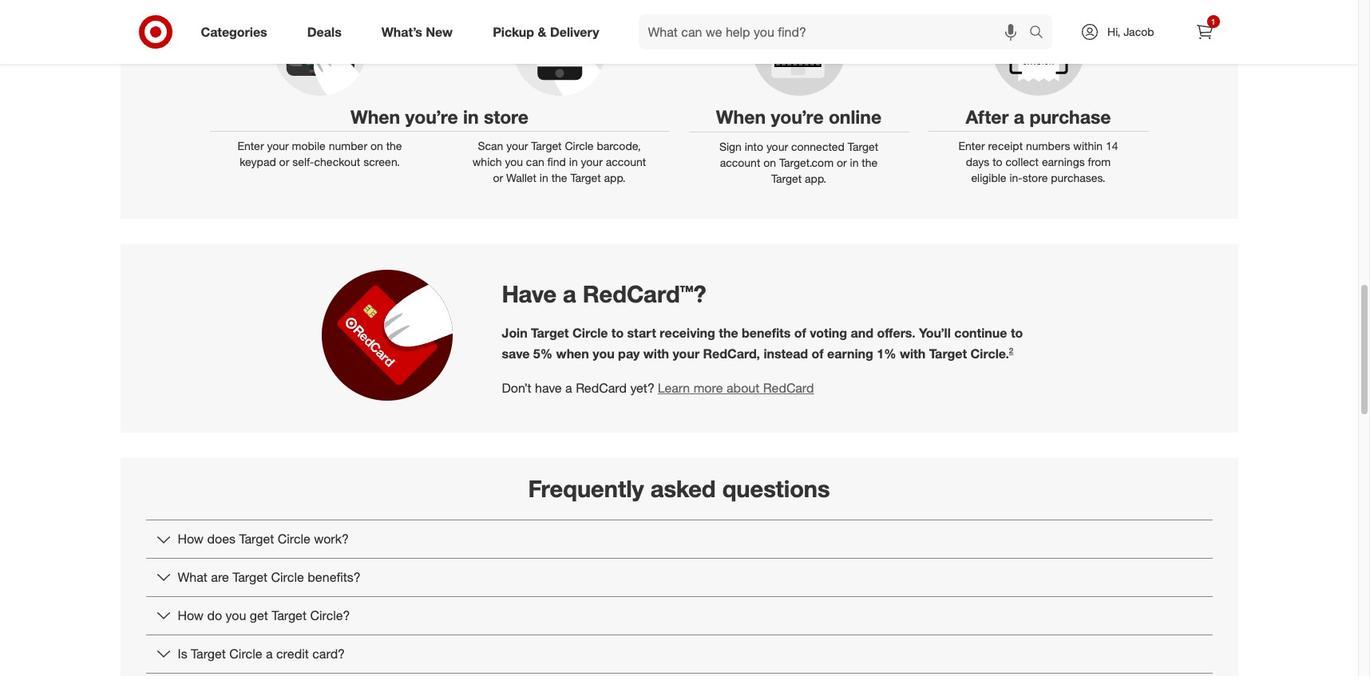 Task type: locate. For each thing, give the bounding box(es) containing it.
connected
[[791, 140, 845, 153]]

your up can
[[506, 139, 528, 153]]

1 vertical spatial how
[[178, 608, 204, 624]]

you left pay
[[593, 346, 615, 362]]

what's new
[[381, 24, 453, 40]]

redcard left yet? on the bottom left
[[576, 380, 627, 396]]

frequently
[[528, 474, 644, 503]]

app. down the target.com
[[805, 172, 826, 185]]

your down barcode,
[[581, 155, 603, 169]]

circle down get on the left of the page
[[229, 646, 262, 662]]

1 horizontal spatial enter
[[958, 139, 985, 153]]

the up redcard,
[[719, 325, 738, 341]]

scan your target circle barcode, which you can find in your account or wallet in the target app.
[[472, 139, 646, 185]]

target right get on the left of the page
[[272, 608, 307, 624]]

with down start
[[643, 346, 669, 362]]

sign into your connected target account on target.com or in the target app.
[[719, 140, 878, 185]]

a
[[1014, 105, 1024, 127], [563, 280, 576, 308], [565, 380, 572, 396], [266, 646, 273, 662]]

of down voting
[[812, 346, 824, 362]]

1 horizontal spatial you
[[505, 155, 523, 169]]

1 horizontal spatial on
[[763, 156, 776, 169]]

enter inside enter your mobile number on the keypad or self-checkout screen.
[[237, 139, 264, 153]]

1 vertical spatial on
[[763, 156, 776, 169]]

circle for barcode,
[[565, 139, 594, 153]]

save
[[502, 346, 530, 362]]

0 horizontal spatial on
[[370, 139, 383, 153]]

0 horizontal spatial when
[[350, 105, 400, 127]]

you up wallet
[[505, 155, 523, 169]]

when for when you're online
[[716, 106, 766, 128]]

0 horizontal spatial of
[[794, 325, 806, 341]]

you're for in
[[405, 105, 458, 127]]

wallet
[[506, 171, 537, 185]]

app. inside sign into your connected target account on target.com or in the target app.
[[805, 172, 826, 185]]

the down online
[[862, 156, 878, 169]]

in down can
[[540, 171, 548, 185]]

circle.
[[971, 346, 1009, 362]]

account inside scan your target circle barcode, which you can find in your account or wallet in the target app.
[[606, 155, 646, 169]]

0 horizontal spatial to
[[611, 325, 624, 341]]

receiving
[[660, 325, 715, 341]]

0 horizontal spatial you
[[226, 608, 246, 624]]

you're
[[405, 105, 458, 127], [771, 106, 824, 128]]

with right 1%
[[900, 346, 926, 362]]

2 horizontal spatial or
[[837, 156, 847, 169]]

circle up when
[[572, 325, 608, 341]]

or inside enter your mobile number on the keypad or self-checkout screen.
[[279, 155, 289, 169]]

0 vertical spatial how
[[178, 531, 204, 547]]

store down collect
[[1023, 171, 1048, 185]]

14
[[1106, 139, 1118, 153]]

when for when you're in store
[[350, 105, 400, 127]]

1 with from the left
[[643, 346, 669, 362]]

2 horizontal spatial to
[[1011, 325, 1023, 341]]

screen.
[[363, 155, 400, 169]]

to
[[993, 155, 1003, 169], [611, 325, 624, 341], [1011, 325, 1023, 341]]

target inside 'what are target circle benefits?' dropdown button
[[233, 569, 268, 585]]

1 horizontal spatial of
[[812, 346, 824, 362]]

after a purchase
[[966, 105, 1111, 127]]

have
[[502, 280, 557, 308]]

redcard
[[576, 380, 627, 396], [763, 380, 814, 396]]

or down the which
[[493, 171, 503, 185]]

in inside sign into your connected target account on target.com or in the target app.
[[850, 156, 859, 169]]

your right the into
[[766, 140, 788, 153]]

1 vertical spatial store
[[1023, 171, 1048, 185]]

account down the sign at the right
[[720, 156, 760, 169]]

1 horizontal spatial to
[[993, 155, 1003, 169]]

to up 2 at the right bottom
[[1011, 325, 1023, 341]]

when up the sign at the right
[[716, 106, 766, 128]]

2 vertical spatial you
[[226, 608, 246, 624]]

0 horizontal spatial redcard
[[576, 380, 627, 396]]

asked
[[651, 474, 716, 503]]

circle up how do you get target circle?
[[271, 569, 304, 585]]

what's
[[381, 24, 422, 40]]

on up the screen.
[[370, 139, 383, 153]]

pay
[[618, 346, 640, 362]]

enter up keypad
[[237, 139, 264, 153]]

is target circle a credit card?
[[178, 646, 345, 662]]

target.com
[[779, 156, 834, 169]]

account down barcode,
[[606, 155, 646, 169]]

store up scan
[[484, 105, 529, 127]]

circle inside dropdown button
[[271, 569, 304, 585]]

app. down barcode,
[[604, 171, 626, 185]]

the down find
[[551, 171, 567, 185]]

or inside scan your target circle barcode, which you can find in your account or wallet in the target app.
[[493, 171, 503, 185]]

your down receiving
[[673, 346, 700, 362]]

1 vertical spatial of
[[812, 346, 824, 362]]

within
[[1073, 139, 1103, 153]]

or inside sign into your connected target account on target.com or in the target app.
[[837, 156, 847, 169]]

earning
[[827, 346, 873, 362]]

1 horizontal spatial app.
[[805, 172, 826, 185]]

0 horizontal spatial or
[[279, 155, 289, 169]]

5%
[[533, 346, 553, 362]]

redcard™?
[[583, 280, 706, 308]]

1 link
[[1187, 14, 1222, 50]]

circle inside scan your target circle barcode, which you can find in your account or wallet in the target app.
[[565, 139, 594, 153]]

receipt
[[988, 139, 1023, 153]]

the inside enter your mobile number on the keypad or self-checkout screen.
[[386, 139, 402, 153]]

target inside how do you get target circle? dropdown button
[[272, 608, 307, 624]]

in down online
[[850, 156, 859, 169]]

online
[[829, 106, 882, 128]]

0 horizontal spatial you're
[[405, 105, 458, 127]]

into
[[745, 140, 763, 153]]

1 horizontal spatial store
[[1023, 171, 1048, 185]]

0 horizontal spatial account
[[606, 155, 646, 169]]

1 horizontal spatial when
[[716, 106, 766, 128]]

0 horizontal spatial app.
[[604, 171, 626, 185]]

circle inside join target circle to start receiving the benefits of voting and offers. you'll continue to save 5% when you pay with your redcard, instead of earning 1% with target circle.
[[572, 325, 608, 341]]

of up instead at the bottom right of the page
[[794, 325, 806, 341]]

what are target circle benefits? button
[[146, 559, 1212, 596]]

target right the does
[[239, 531, 274, 547]]

target right is
[[191, 646, 226, 662]]

to up pay
[[611, 325, 624, 341]]

enter inside enter receipt numbers within 14 days to collect earnings from eligible in-store purchases.
[[958, 139, 985, 153]]

benefits?
[[308, 569, 361, 585]]

to down receipt
[[993, 155, 1003, 169]]

to inside enter receipt numbers within 14 days to collect earnings from eligible in-store purchases.
[[993, 155, 1003, 169]]

or left the self- at the left top
[[279, 155, 289, 169]]

your inside sign into your connected target account on target.com or in the target app.
[[766, 140, 788, 153]]

1 horizontal spatial or
[[493, 171, 503, 185]]

0 vertical spatial you
[[505, 155, 523, 169]]

yet?
[[630, 380, 655, 396]]

you'll
[[919, 325, 951, 341]]

redcard down instead at the bottom right of the page
[[763, 380, 814, 396]]

the inside sign into your connected target account on target.com or in the target app.
[[862, 156, 878, 169]]

app. inside scan your target circle barcode, which you can find in your account or wallet in the target app.
[[604, 171, 626, 185]]

circle
[[565, 139, 594, 153], [572, 325, 608, 341], [278, 531, 311, 547], [271, 569, 304, 585], [229, 646, 262, 662]]

the inside join target circle to start receiving the benefits of voting and offers. you'll continue to save 5% when you pay with your redcard, instead of earning 1% with target circle.
[[719, 325, 738, 341]]

join
[[502, 325, 527, 341]]

how left the does
[[178, 531, 204, 547]]

on left the target.com
[[763, 156, 776, 169]]

delivery
[[550, 24, 599, 40]]

the up the screen.
[[386, 139, 402, 153]]

circle for work?
[[278, 531, 311, 547]]

1 how from the top
[[178, 531, 204, 547]]

1 horizontal spatial you're
[[771, 106, 824, 128]]

2 how from the top
[[178, 608, 204, 624]]

benefits
[[742, 325, 791, 341]]

your up keypad
[[267, 139, 289, 153]]

you inside join target circle to start receiving the benefits of voting and offers. you'll continue to save 5% when you pay with your redcard, instead of earning 1% with target circle.
[[593, 346, 615, 362]]

when
[[556, 346, 589, 362]]

0 vertical spatial of
[[794, 325, 806, 341]]

enter
[[237, 139, 264, 153], [958, 139, 985, 153]]

or
[[279, 155, 289, 169], [837, 156, 847, 169], [493, 171, 503, 185]]

instead
[[764, 346, 808, 362]]

2 enter from the left
[[958, 139, 985, 153]]

0 horizontal spatial with
[[643, 346, 669, 362]]

the inside scan your target circle barcode, which you can find in your account or wallet in the target app.
[[551, 171, 567, 185]]

target right the are on the left of page
[[233, 569, 268, 585]]

2 horizontal spatial you
[[593, 346, 615, 362]]

barcode,
[[597, 139, 641, 153]]

target down you'll
[[929, 346, 967, 362]]

target down barcode,
[[570, 171, 601, 185]]

1 vertical spatial you
[[593, 346, 615, 362]]

1 horizontal spatial redcard
[[763, 380, 814, 396]]

circle up find
[[565, 139, 594, 153]]

1 horizontal spatial account
[[720, 156, 760, 169]]

0 vertical spatial store
[[484, 105, 529, 127]]

you
[[505, 155, 523, 169], [593, 346, 615, 362], [226, 608, 246, 624]]

on inside sign into your connected target account on target.com or in the target app.
[[763, 156, 776, 169]]

the
[[386, 139, 402, 153], [862, 156, 878, 169], [551, 171, 567, 185], [719, 325, 738, 341]]

when
[[350, 105, 400, 127], [716, 106, 766, 128]]

a inside dropdown button
[[266, 646, 273, 662]]

1 redcard from the left
[[576, 380, 627, 396]]

or down connected at the right top
[[837, 156, 847, 169]]

redcard,
[[703, 346, 760, 362]]

your
[[267, 139, 289, 153], [506, 139, 528, 153], [766, 140, 788, 153], [581, 155, 603, 169], [673, 346, 700, 362]]

What can we help you find? suggestions appear below search field
[[638, 14, 1033, 50]]

are
[[211, 569, 229, 585]]

0 vertical spatial on
[[370, 139, 383, 153]]

store
[[484, 105, 529, 127], [1023, 171, 1048, 185]]

when up number
[[350, 105, 400, 127]]

you inside scan your target circle barcode, which you can find in your account or wallet in the target app.
[[505, 155, 523, 169]]

1 horizontal spatial with
[[900, 346, 926, 362]]

numbers
[[1026, 139, 1070, 153]]

enter up days
[[958, 139, 985, 153]]

more
[[694, 380, 723, 396]]

you right the do
[[226, 608, 246, 624]]

continue
[[954, 325, 1007, 341]]

0 horizontal spatial enter
[[237, 139, 264, 153]]

how
[[178, 531, 204, 547], [178, 608, 204, 624]]

how left the do
[[178, 608, 204, 624]]

2 link
[[1009, 346, 1014, 355]]

account
[[606, 155, 646, 169], [720, 156, 760, 169]]

in up scan
[[463, 105, 479, 127]]

days
[[966, 155, 990, 169]]

hi,
[[1107, 25, 1120, 38]]

1 enter from the left
[[237, 139, 264, 153]]

circle left work?
[[278, 531, 311, 547]]



Task type: describe. For each thing, give the bounding box(es) containing it.
how does target circle work? button
[[146, 521, 1212, 558]]

you're for online
[[771, 106, 824, 128]]

when you're online
[[716, 106, 882, 128]]

target up find
[[531, 139, 562, 153]]

what's new link
[[368, 14, 473, 50]]

is
[[178, 646, 187, 662]]

start
[[627, 325, 656, 341]]

target down the target.com
[[771, 172, 802, 185]]

have
[[535, 380, 562, 396]]

deals
[[307, 24, 342, 40]]

2 with from the left
[[900, 346, 926, 362]]

from
[[1088, 155, 1111, 169]]

does
[[207, 531, 236, 547]]

enter for enter your mobile number on the keypad or self-checkout screen.
[[237, 139, 264, 153]]

enter receipt numbers within 14 days to collect earnings from eligible in-store purchases.
[[958, 139, 1118, 185]]

2
[[1009, 346, 1014, 355]]

questions
[[722, 474, 830, 503]]

credit
[[276, 646, 309, 662]]

enter for enter receipt numbers within 14 days to collect earnings from eligible in-store purchases.
[[958, 139, 985, 153]]

target up 5%
[[531, 325, 569, 341]]

is target circle a credit card? button
[[146, 635, 1212, 673]]

jacob
[[1124, 25, 1154, 38]]

which
[[472, 155, 502, 169]]

after
[[966, 105, 1009, 127]]

purchase
[[1030, 105, 1111, 127]]

don't have a redcard yet? learn more about redcard
[[502, 380, 814, 396]]

categories link
[[187, 14, 287, 50]]

&
[[538, 24, 547, 40]]

enter your mobile number on the keypad or self-checkout screen.
[[237, 139, 402, 169]]

eligible
[[971, 171, 1006, 185]]

checkout
[[314, 155, 360, 169]]

in-
[[1010, 171, 1023, 185]]

hi, jacob
[[1107, 25, 1154, 38]]

join target circle to start receiving the benefits of voting and offers. you'll continue to save 5% when you pay with your redcard, instead of earning 1% with target circle.
[[502, 325, 1023, 362]]

purchases.
[[1051, 171, 1106, 185]]

about
[[727, 380, 760, 396]]

circle?
[[310, 608, 350, 624]]

what are target circle benefits?
[[178, 569, 361, 585]]

how do you get target circle? button
[[146, 597, 1212, 635]]

new
[[426, 24, 453, 40]]

your inside enter your mobile number on the keypad or self-checkout screen.
[[267, 139, 289, 153]]

and
[[851, 325, 874, 341]]

account inside sign into your connected target account on target.com or in the target app.
[[720, 156, 760, 169]]

circle for benefits?
[[271, 569, 304, 585]]

offers.
[[877, 325, 915, 341]]

1
[[1211, 17, 1215, 26]]

do
[[207, 608, 222, 624]]

what
[[178, 569, 207, 585]]

target down online
[[848, 140, 878, 153]]

pickup & delivery link
[[479, 14, 619, 50]]

on inside enter your mobile number on the keypad or self-checkout screen.
[[370, 139, 383, 153]]

how does target circle work?
[[178, 531, 349, 547]]

how for how does target circle work?
[[178, 531, 204, 547]]

can
[[526, 155, 544, 169]]

have a redcard™?
[[502, 280, 706, 308]]

work?
[[314, 531, 349, 547]]

how for how do you get target circle?
[[178, 608, 204, 624]]

number
[[329, 139, 367, 153]]

mobile
[[292, 139, 326, 153]]

find
[[547, 155, 566, 169]]

earnings
[[1042, 155, 1085, 169]]

target inside is target circle a credit card? dropdown button
[[191, 646, 226, 662]]

how do you get target circle?
[[178, 608, 350, 624]]

0 horizontal spatial store
[[484, 105, 529, 127]]

card?
[[312, 646, 345, 662]]

your inside join target circle to start receiving the benefits of voting and offers. you'll continue to save 5% when you pay with your redcard, instead of earning 1% with target circle.
[[673, 346, 700, 362]]

2 redcard from the left
[[763, 380, 814, 396]]

search
[[1022, 25, 1060, 41]]

frequently asked questions
[[528, 474, 830, 503]]

learn more about redcard link
[[658, 380, 814, 398]]

don't
[[502, 380, 531, 396]]

scan
[[478, 139, 503, 153]]

pickup & delivery
[[493, 24, 599, 40]]

target inside the how does target circle work? dropdown button
[[239, 531, 274, 547]]

collect
[[1006, 155, 1039, 169]]

you inside dropdown button
[[226, 608, 246, 624]]

in right find
[[569, 155, 578, 169]]

categories
[[201, 24, 267, 40]]

store inside enter receipt numbers within 14 days to collect earnings from eligible in-store purchases.
[[1023, 171, 1048, 185]]

self-
[[292, 155, 314, 169]]

when you're in store
[[350, 105, 529, 127]]

1%
[[877, 346, 896, 362]]

get
[[250, 608, 268, 624]]

sign
[[719, 140, 742, 153]]

voting
[[810, 325, 847, 341]]

keypad
[[240, 155, 276, 169]]



Task type: vqa. For each thing, say whether or not it's contained in the screenshot.
Categories
yes



